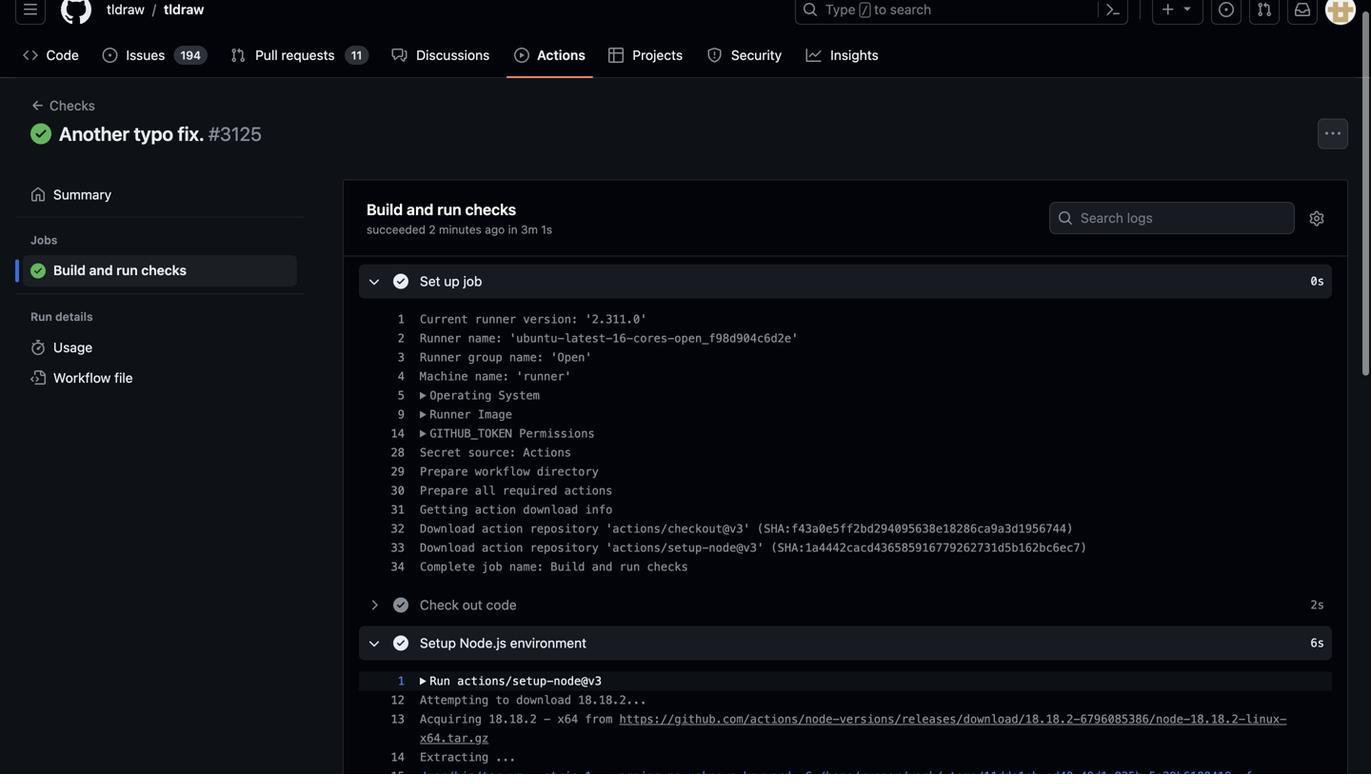 Task type: describe. For each thing, give the bounding box(es) containing it.
play image
[[514, 49, 530, 64]]

2 horizontal spatial and
[[592, 561, 613, 575]]

2 horizontal spatial run
[[620, 561, 640, 575]]

setup
[[420, 636, 456, 652]]

runner for runner group name: 'open'
[[420, 352, 461, 365]]

check out code
[[420, 598, 517, 614]]

requests
[[281, 48, 335, 64]]

x64.tar.gz
[[420, 733, 489, 746]]

tldraw / tldraw
[[107, 2, 204, 18]]

9 link
[[359, 406, 405, 425]]

1 link for current runner version: '2.311.0'
[[359, 311, 405, 330]]

cores-
[[633, 333, 675, 346]]

18.18.2
[[489, 714, 537, 727]]

run inside jobs build and run checks
[[116, 264, 138, 279]]

checks
[[50, 99, 95, 114]]

0s
[[1311, 275, 1325, 289]]

...
[[496, 752, 516, 765]]

up
[[444, 274, 460, 290]]

30 link
[[359, 482, 405, 501]]

0 vertical spatial job
[[463, 274, 482, 290]]

name: down 'ubuntu-
[[509, 352, 544, 365]]

5
[[398, 390, 405, 403]]

x64
[[558, 714, 578, 727]]

18.18.2...
[[578, 695, 647, 708]]

info
[[585, 504, 613, 517]]

issues
[[126, 48, 165, 64]]

runner for runner image
[[430, 409, 471, 422]]

run for run actions/setup-node@v3
[[430, 675, 450, 689]]

build inside jobs build and run checks
[[53, 264, 86, 279]]

system
[[499, 390, 540, 403]]

run inside build and run checks succeeded 2 minutes ago in 3m 1s
[[437, 201, 461, 219]]

2s
[[1311, 599, 1325, 613]]

#3125
[[209, 123, 262, 145]]

type
[[826, 2, 856, 18]]

secret
[[420, 447, 461, 460]]

/ for tldraw
[[152, 2, 156, 18]]

completed successfully image
[[30, 124, 51, 145]]

and inside jobs build and run checks
[[89, 264, 113, 279]]

2 link
[[359, 330, 405, 349]]

minutes
[[439, 224, 482, 237]]

git pull request image for issue opened icon on the top left of the page
[[230, 49, 246, 64]]

github_token permissions
[[430, 428, 595, 441]]

current
[[420, 314, 468, 327]]

show options image
[[1310, 212, 1325, 227]]

download for download action repository 'actions/checkout@v3' (sha:f43a0e5ff2bd294095638e18286ca9a3d1956744)
[[420, 523, 475, 536]]

discussions
[[416, 48, 490, 64]]

command palette image
[[1106, 3, 1121, 18]]

'actions/setup-
[[606, 542, 709, 555]]

run details list
[[23, 334, 297, 395]]

jobs list
[[23, 256, 297, 288]]

machine
[[420, 371, 468, 384]]

jobs
[[30, 234, 58, 247]]

2 tldraw link from the left
[[156, 0, 212, 26]]

set up job
[[420, 274, 482, 290]]

13 link
[[359, 711, 405, 749]]

source:
[[468, 447, 516, 460]]

2 inside build and run checks succeeded 2 minutes ago in 3m 1s
[[429, 224, 436, 237]]

34
[[391, 561, 405, 575]]

checks link
[[23, 94, 103, 119]]

git pull request image for issue opened image
[[1257, 3, 1272, 18]]

out
[[463, 598, 483, 614]]

6s
[[1311, 637, 1325, 651]]

name: up group
[[468, 333, 503, 346]]

runner group name: 'open'
[[420, 352, 592, 365]]

versions/releases/download/18.18.2-
[[840, 714, 1081, 727]]

details
[[55, 311, 93, 325]]

build inside build and run checks succeeded 2 minutes ago in 3m 1s
[[367, 201, 403, 219]]

action for download action repository 'actions/checkout@v3' (sha:f43a0e5ff2bd294095638e18286ca9a3d1956744)
[[482, 523, 523, 536]]

insights link
[[799, 42, 888, 70]]

actions
[[564, 485, 613, 498]]

'open'
[[551, 352, 592, 365]]

actions link
[[507, 42, 593, 70]]

1 vertical spatial job
[[482, 561, 503, 575]]

checks inside jobs build and run checks
[[141, 264, 187, 279]]

2 horizontal spatial build
[[551, 561, 585, 575]]

download for info
[[523, 504, 578, 517]]

action for download action repository 'actions/setup-node@v3' (sha:1a4442cacd436585916779262731d5b162bc6ec7)
[[482, 542, 523, 555]]

code
[[486, 598, 517, 614]]

issue opened image
[[102, 49, 117, 64]]

projects link
[[601, 42, 692, 70]]

environment
[[510, 636, 587, 652]]

chevron right image
[[367, 275, 382, 290]]

extracting
[[420, 752, 489, 765]]

complete job name: build and run checks
[[420, 561, 688, 575]]

code image
[[23, 49, 38, 64]]

in
[[508, 224, 518, 237]]

https://github.com/actions/node-
[[620, 714, 840, 727]]

14 link for github_token permissions
[[359, 425, 405, 444]]

workflow
[[475, 466, 530, 479]]

insights
[[831, 48, 879, 64]]

6796085386/node-
[[1081, 714, 1191, 727]]

31
[[391, 504, 405, 517]]

33
[[391, 542, 405, 555]]

attempting to download 18.18.2...
[[420, 695, 647, 708]]

repository for 'actions/checkout@v3'
[[530, 523, 599, 536]]

version:
[[523, 314, 578, 327]]

node.js
[[460, 636, 507, 652]]

prepare for prepare all required actions
[[420, 485, 468, 498]]

graph image
[[806, 49, 822, 64]]

chevron right image for setup node.js environment
[[367, 636, 382, 652]]

0 vertical spatial actions
[[537, 48, 586, 64]]

/ for type
[[862, 5, 869, 18]]

32
[[391, 523, 405, 536]]

1 tldraw from the left
[[107, 2, 145, 18]]

typo
[[134, 123, 173, 145]]

setup node.js environment
[[420, 636, 587, 652]]

triangle down image
[[1180, 1, 1195, 17]]

getting
[[420, 504, 468, 517]]

0 horizontal spatial build and run checks link
[[23, 256, 297, 288]]

current runner version: '2.311.0'
[[420, 314, 647, 327]]

29
[[391, 466, 405, 479]]

(sha:f43a0e5ff2bd294095638e18286ca9a3d1956744)
[[757, 523, 1074, 536]]

11
[[351, 50, 362, 63]]

notifications image
[[1295, 3, 1310, 18]]

this step passed image for set up job
[[393, 275, 409, 290]]

1 link for run actions/setup-node@v3
[[359, 673, 405, 692]]

image
[[478, 409, 512, 422]]

group
[[468, 352, 503, 365]]

projects
[[633, 48, 683, 64]]

0 vertical spatial to
[[874, 2, 887, 18]]

comment discussion image
[[392, 49, 407, 64]]

3
[[398, 352, 405, 365]]

34 link
[[359, 558, 405, 577]]

14 for extracting ...
[[391, 752, 405, 765]]

3m
[[521, 224, 538, 237]]

1 vertical spatial actions
[[523, 447, 571, 460]]



Task type: locate. For each thing, give the bounding box(es) containing it.
1 vertical spatial and
[[89, 264, 113, 279]]

14 link down 13
[[359, 749, 405, 768]]

and inside build and run checks succeeded 2 minutes ago in 3m 1s
[[407, 201, 434, 219]]

1 download from the top
[[420, 523, 475, 536]]

table image
[[608, 49, 624, 64]]

2 download from the top
[[420, 542, 475, 555]]

0 vertical spatial prepare
[[420, 466, 468, 479]]

github_token
[[430, 428, 512, 441]]

1 for current
[[398, 314, 405, 327]]

type / to search
[[826, 2, 932, 18]]

repository up complete job name: build and run checks
[[530, 542, 599, 555]]

1 vertical spatial git pull request image
[[230, 49, 246, 64]]

/ inside tldraw / tldraw
[[152, 2, 156, 18]]

this step passed image right chevron right image
[[393, 275, 409, 290]]

download
[[523, 504, 578, 517], [516, 695, 571, 708]]

1 horizontal spatial /
[[862, 5, 869, 18]]

chevron right image
[[367, 598, 382, 614], [367, 636, 382, 652]]

succeeded
[[367, 224, 426, 237]]

run details
[[30, 311, 93, 325]]

1 horizontal spatial checks
[[465, 201, 516, 219]]

2 left minutes
[[429, 224, 436, 237]]

1 vertical spatial 14 link
[[359, 749, 405, 768]]

actions down permissions
[[523, 447, 571, 460]]

16-
[[613, 333, 633, 346]]

2 vertical spatial checks
[[647, 561, 688, 575]]

2 chevron right image from the top
[[367, 636, 382, 652]]

3 this step passed image from the top
[[393, 636, 409, 652]]

2 1 link from the top
[[359, 673, 405, 692]]

actions/setup-
[[457, 675, 554, 689]]

1 tldraw link from the left
[[99, 0, 152, 26]]

1 for run
[[398, 675, 405, 689]]

this step passed image for setup node.js environment
[[393, 636, 409, 652]]

prepare
[[420, 466, 468, 479], [420, 485, 468, 498]]

2 1 from the top
[[398, 675, 405, 689]]

'ubuntu-
[[509, 333, 564, 346]]

0 vertical spatial run
[[30, 311, 52, 325]]

check
[[420, 598, 459, 614]]

search
[[890, 2, 932, 18]]

0 horizontal spatial run
[[116, 264, 138, 279]]

build and run checks succeeded 2 minutes ago in 3m 1s
[[367, 201, 553, 237]]

issue opened image
[[1219, 3, 1234, 18]]

'runner'
[[516, 371, 571, 384]]

1 vertical spatial download
[[420, 542, 475, 555]]

runner
[[420, 333, 461, 346], [420, 352, 461, 365], [430, 409, 471, 422]]

2 vertical spatial build
[[551, 561, 585, 575]]

(sha:1a4442cacd436585916779262731d5b162bc6ec7)
[[771, 542, 1087, 555]]

1 vertical spatial prepare
[[420, 485, 468, 498]]

'2.311.0'
[[585, 314, 647, 327]]

download for 18.18.2...
[[516, 695, 571, 708]]

/ up issues
[[152, 2, 156, 18]]

to
[[874, 2, 887, 18], [496, 695, 509, 708]]

repository down info
[[530, 523, 599, 536]]

2 vertical spatial and
[[592, 561, 613, 575]]

security link
[[699, 42, 791, 70]]

1 horizontal spatial tldraw link
[[156, 0, 212, 26]]

1 horizontal spatial tldraw
[[164, 2, 204, 18]]

node@v3'
[[709, 542, 764, 555]]

0 horizontal spatial and
[[89, 264, 113, 279]]

download
[[420, 523, 475, 536], [420, 542, 475, 555]]

30
[[391, 485, 405, 498]]

1 vertical spatial download
[[516, 695, 571, 708]]

and up the succeeded
[[407, 201, 434, 219]]

run up attempting
[[430, 675, 450, 689]]

1 horizontal spatial run
[[430, 675, 450, 689]]

set
[[420, 274, 441, 290]]

tldraw
[[107, 2, 145, 18], [164, 2, 204, 18]]

runner up machine
[[420, 352, 461, 365]]

0 vertical spatial download
[[420, 523, 475, 536]]

0 vertical spatial 14 link
[[359, 425, 405, 444]]

0 vertical spatial 14
[[391, 428, 405, 441]]

2 vertical spatial runner
[[430, 409, 471, 422]]

1 vertical spatial build
[[53, 264, 86, 279]]

14 link up 28
[[359, 425, 405, 444]]

attempting
[[420, 695, 489, 708]]

14 link for extracting ...
[[359, 749, 405, 768]]

0 horizontal spatial to
[[496, 695, 509, 708]]

tldraw link up issue opened icon on the top left of the page
[[99, 0, 152, 26]]

2 prepare from the top
[[420, 485, 468, 498]]

checks inside build and run checks succeeded 2 minutes ago in 3m 1s
[[465, 201, 516, 219]]

0 horizontal spatial run
[[30, 311, 52, 325]]

1s
[[541, 224, 553, 237]]

run down 'actions/setup-
[[620, 561, 640, 575]]

1 vertical spatial checks
[[141, 264, 187, 279]]

1 link
[[359, 311, 405, 330], [359, 673, 405, 692]]

actions
[[537, 48, 586, 64], [523, 447, 571, 460]]

download action repository 'actions/setup-node@v3' (sha:1a4442cacd436585916779262731d5b162bc6ec7)
[[420, 542, 1087, 555]]

chevron right image down 34 link
[[367, 598, 382, 614]]

prepare down "secret"
[[420, 466, 468, 479]]

name: up the code
[[509, 561, 544, 575]]

plus image
[[1161, 3, 1176, 18]]

run for run details
[[30, 311, 52, 325]]

1 this step passed image from the top
[[393, 275, 409, 290]]

checks up ago
[[465, 201, 516, 219]]

another typo fix. #3125
[[59, 123, 262, 145]]

'actions/checkout@v3'
[[606, 523, 750, 536]]

0 vertical spatial 1
[[398, 314, 405, 327]]

repository for 'actions/setup-
[[530, 542, 599, 555]]

this step passed image for check out code
[[393, 598, 409, 614]]

1 repository from the top
[[530, 523, 599, 536]]

5 link
[[359, 387, 405, 406]]

linux-
[[1246, 714, 1287, 727]]

prepare up getting
[[420, 485, 468, 498]]

show workflow options image
[[1326, 127, 1341, 142]]

chevron right image for check out code
[[367, 598, 382, 614]]

2 vertical spatial action
[[482, 542, 523, 555]]

git pull request image left pull
[[230, 49, 246, 64]]

job up the code
[[482, 561, 503, 575]]

file
[[114, 371, 133, 387]]

workflow file link
[[23, 364, 297, 395]]

1 horizontal spatial run
[[437, 201, 461, 219]]

action
[[475, 504, 516, 517], [482, 523, 523, 536], [482, 542, 523, 555]]

this step passed image left 'setup'
[[393, 636, 409, 652]]

name:
[[468, 333, 503, 346], [509, 352, 544, 365], [475, 371, 509, 384], [509, 561, 544, 575]]

node@v3
[[554, 675, 602, 689]]

1 horizontal spatial and
[[407, 201, 434, 219]]

summary link
[[23, 180, 297, 211]]

1 horizontal spatial to
[[874, 2, 887, 18]]

checks down summary link
[[141, 264, 187, 279]]

to left 'search'
[[874, 2, 887, 18]]

build
[[367, 201, 403, 219], [53, 264, 86, 279], [551, 561, 585, 575]]

28
[[391, 447, 405, 460]]

18.18.2-
[[1191, 714, 1246, 727]]

workflow file
[[53, 371, 133, 387]]

0 vertical spatial action
[[475, 504, 516, 517]]

tldraw link up "194" on the top of page
[[156, 0, 212, 26]]

to down actions/setup-
[[496, 695, 509, 708]]

0 vertical spatial build
[[367, 201, 403, 219]]

run
[[30, 311, 52, 325], [430, 675, 450, 689]]

download up complete
[[420, 542, 475, 555]]

prepare for prepare workflow directory
[[420, 466, 468, 479]]

1 up 2 link
[[398, 314, 405, 327]]

checks
[[465, 201, 516, 219], [141, 264, 187, 279], [647, 561, 688, 575]]

run left details
[[30, 311, 52, 325]]

2 horizontal spatial checks
[[647, 561, 688, 575]]

pull
[[255, 48, 278, 64]]

1 1 from the top
[[398, 314, 405, 327]]

list
[[99, 0, 784, 26]]

1 horizontal spatial build
[[367, 201, 403, 219]]

0 horizontal spatial 2
[[398, 333, 405, 346]]

2 inside 2 link
[[398, 333, 405, 346]]

1 vertical spatial 2
[[398, 333, 405, 346]]

job
[[463, 274, 482, 290], [482, 561, 503, 575]]

0 vertical spatial 1 link
[[359, 311, 405, 330]]

0 vertical spatial runner
[[420, 333, 461, 346]]

summary
[[53, 187, 112, 203]]

29 link
[[359, 463, 405, 482]]

1
[[398, 314, 405, 327], [398, 675, 405, 689]]

1 vertical spatial to
[[496, 695, 509, 708]]

1 prepare from the top
[[420, 466, 468, 479]]

runner name: 'ubuntu-latest-16-cores-open_f98d904c6d2e'
[[420, 333, 798, 346]]

0 horizontal spatial build
[[53, 264, 86, 279]]

0 horizontal spatial checks
[[141, 264, 187, 279]]

0 vertical spatial run
[[437, 201, 461, 219]]

download down "required"
[[523, 504, 578, 517]]

0 vertical spatial this step passed image
[[393, 275, 409, 290]]

build down jobs
[[53, 264, 86, 279]]

git pull request image left notifications "icon"
[[1257, 3, 1272, 18]]

1 link up the 12
[[359, 673, 405, 692]]

14 up 28
[[391, 428, 405, 441]]

0 vertical spatial checks
[[465, 201, 516, 219]]

2 vertical spatial run
[[620, 561, 640, 575]]

1 vertical spatial run
[[430, 675, 450, 689]]

1 vertical spatial build and run checks link
[[23, 256, 297, 288]]

all
[[475, 485, 496, 498]]

0 vertical spatial chevron right image
[[367, 598, 382, 614]]

run
[[437, 201, 461, 219], [116, 264, 138, 279], [620, 561, 640, 575]]

2 14 link from the top
[[359, 749, 405, 768]]

1 vertical spatial 14
[[391, 752, 405, 765]]

chevron right image up 12 link at the bottom left of page
[[367, 636, 382, 652]]

fix.
[[178, 123, 204, 145]]

1 vertical spatial repository
[[530, 542, 599, 555]]

git pull request image
[[1257, 3, 1272, 18], [230, 49, 246, 64]]

2 vertical spatial this step passed image
[[393, 636, 409, 652]]

extracting ...
[[420, 752, 516, 765]]

download up "-"
[[516, 695, 571, 708]]

1 link up 3 link
[[359, 311, 405, 330]]

download down getting
[[420, 523, 475, 536]]

13
[[391, 714, 405, 727]]

repository
[[530, 523, 599, 536], [530, 542, 599, 555]]

1 vertical spatial chevron right image
[[367, 636, 382, 652]]

0 horizontal spatial git pull request image
[[230, 49, 246, 64]]

14 link
[[359, 425, 405, 444], [359, 749, 405, 768]]

1 vertical spatial 1
[[398, 675, 405, 689]]

run up minutes
[[437, 201, 461, 219]]

1 up the 12
[[398, 675, 405, 689]]

1 horizontal spatial git pull request image
[[1257, 3, 1272, 18]]

and down info
[[592, 561, 613, 575]]

0 vertical spatial download
[[523, 504, 578, 517]]

/ right type
[[862, 5, 869, 18]]

1 14 from the top
[[391, 428, 405, 441]]

download for download action repository 'actions/setup-node@v3' (sha:1a4442cacd436585916779262731d5b162bc6ec7)
[[420, 542, 475, 555]]

actions right play icon
[[537, 48, 586, 64]]

job right up on the left of page
[[463, 274, 482, 290]]

1 horizontal spatial 2
[[429, 224, 436, 237]]

and up details
[[89, 264, 113, 279]]

0 horizontal spatial tldraw link
[[99, 0, 152, 26]]

14 for github_token permissions
[[391, 428, 405, 441]]

0 horizontal spatial tldraw
[[107, 2, 145, 18]]

list containing tldraw / tldraw
[[99, 0, 784, 26]]

name: down group
[[475, 371, 509, 384]]

permissions
[[519, 428, 595, 441]]

4 link
[[359, 368, 405, 387]]

tldraw up issue opened icon on the top left of the page
[[107, 2, 145, 18]]

33 link
[[359, 539, 405, 558]]

1 vertical spatial this step passed image
[[393, 598, 409, 614]]

this step passed image
[[393, 275, 409, 290], [393, 598, 409, 614], [393, 636, 409, 652]]

search image
[[1058, 211, 1073, 226]]

0 vertical spatial 2
[[429, 224, 436, 237]]

arrow left image
[[30, 99, 46, 114]]

0 vertical spatial repository
[[530, 523, 599, 536]]

1 vertical spatial 1 link
[[359, 673, 405, 692]]

2 tldraw from the left
[[164, 2, 204, 18]]

/ inside type / to search
[[862, 5, 869, 18]]

14 down 13 link
[[391, 752, 405, 765]]

2 14 from the top
[[391, 752, 405, 765]]

action for getting action download info
[[475, 504, 516, 517]]

1 vertical spatial run
[[116, 264, 138, 279]]

jobs build and run checks
[[30, 234, 187, 279]]

1 vertical spatial runner
[[420, 352, 461, 365]]

build up the succeeded
[[367, 201, 403, 219]]

1 horizontal spatial build and run checks link
[[367, 199, 1035, 222]]

1 chevron right image from the top
[[367, 598, 382, 614]]

runner down the current
[[420, 333, 461, 346]]

runner image
[[430, 409, 512, 422]]

run down summary link
[[116, 264, 138, 279]]

this step passed image down the 34
[[393, 598, 409, 614]]

and
[[407, 201, 434, 219], [89, 264, 113, 279], [592, 561, 613, 575]]

tldraw up "194" on the top of page
[[164, 2, 204, 18]]

pull requests
[[255, 48, 335, 64]]

operating system
[[430, 390, 540, 403]]

shield image
[[707, 49, 722, 64]]

12
[[391, 695, 405, 708]]

homepage image
[[61, 0, 91, 26]]

runner down operating
[[430, 409, 471, 422]]

0 vertical spatial and
[[407, 201, 434, 219]]

Search text field
[[1050, 204, 1294, 234]]

31 link
[[359, 501, 405, 520]]

build down info
[[551, 561, 585, 575]]

0 vertical spatial build and run checks link
[[367, 199, 1035, 222]]

directory
[[537, 466, 599, 479]]

1 1 link from the top
[[359, 311, 405, 330]]

1 14 link from the top
[[359, 425, 405, 444]]

1 vertical spatial action
[[482, 523, 523, 536]]

open_f98d904c6d2e'
[[675, 333, 798, 346]]

2 this step passed image from the top
[[393, 598, 409, 614]]

28 link
[[359, 444, 405, 463]]

runner for runner name: 'ubuntu-latest-16-cores-open_f98d904c6d2e'
[[420, 333, 461, 346]]

0 vertical spatial git pull request image
[[1257, 3, 1272, 18]]

complete
[[420, 561, 475, 575]]

2 up 3
[[398, 333, 405, 346]]

2 repository from the top
[[530, 542, 599, 555]]

0 horizontal spatial /
[[152, 2, 156, 18]]

code
[[46, 48, 79, 64]]

checks down 'actions/setup-
[[647, 561, 688, 575]]



Task type: vqa. For each thing, say whether or not it's contained in the screenshot.


